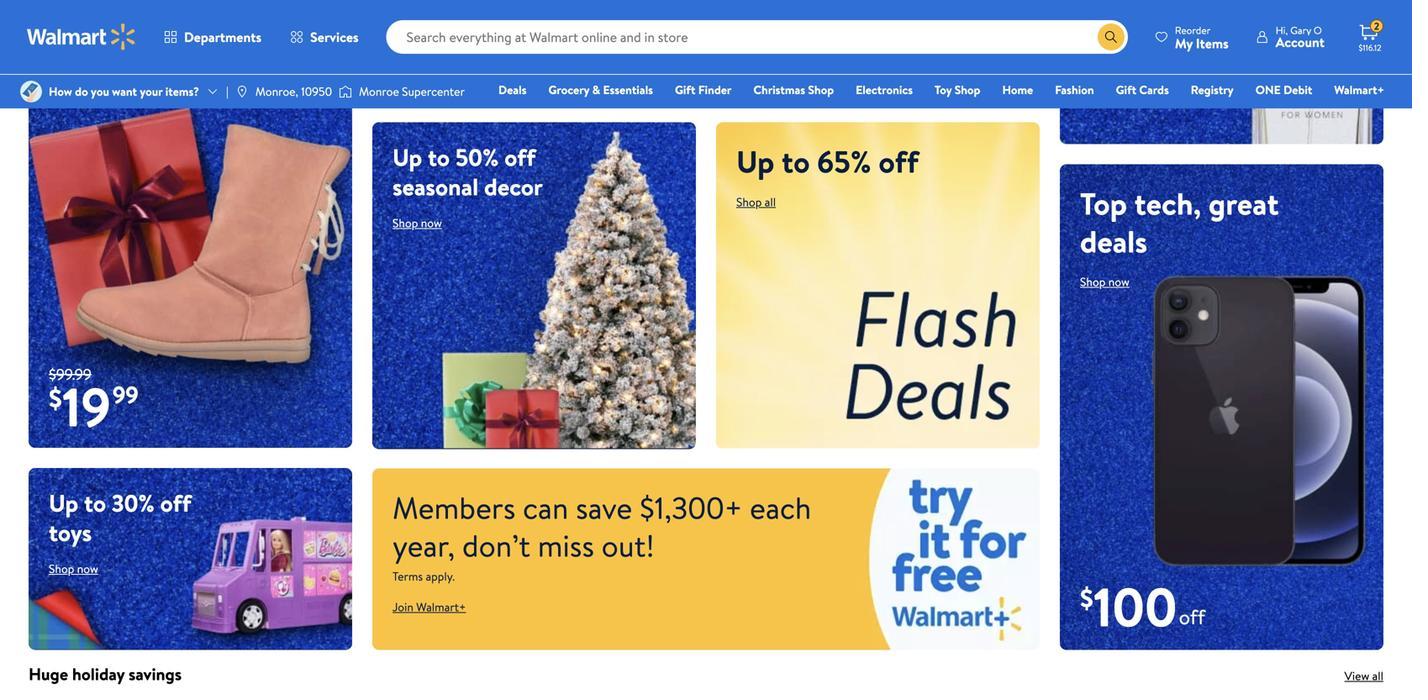 Task type: vqa. For each thing, say whether or not it's contained in the screenshot.
Etl
no



Task type: locate. For each thing, give the bounding box(es) containing it.
0 horizontal spatial $
[[49, 379, 62, 417]]

off up want
[[112, 18, 152, 60]]

now down seasonal at the left of the page
[[421, 215, 442, 231]]

off inside up to 30% off toys
[[160, 487, 191, 519]]

shop now link
[[1080, 21, 1130, 38], [393, 42, 497, 82], [49, 71, 98, 88], [393, 215, 442, 231], [1080, 274, 1130, 290], [49, 561, 98, 577]]

walmart+ down apply. on the left of page
[[416, 599, 466, 615]]

up for up to 65% off
[[736, 140, 775, 183]]

apply.
[[426, 568, 455, 585]]

gift cards link
[[1108, 81, 1177, 99]]

 image
[[235, 85, 249, 98]]

view
[[1345, 668, 1370, 684]]

fashion up walmart image
[[49, 0, 149, 22]]

debit
[[1284, 82, 1313, 98]]

to right up
[[265, 0, 293, 22]]

cards
[[1139, 82, 1169, 98]]

do
[[75, 83, 88, 100]]

o
[[1314, 23, 1322, 37]]

up down monroe supercenter
[[393, 141, 422, 174]]

shop now down seasonal at the left of the page
[[393, 215, 442, 231]]

now
[[1109, 21, 1130, 38], [450, 51, 477, 72], [77, 71, 98, 88], [421, 215, 442, 231], [1109, 274, 1130, 290], [77, 561, 98, 577]]

off right 65%
[[879, 140, 919, 183]]

now for top tech, great deals
[[1109, 274, 1130, 290]]

 image left how
[[20, 81, 42, 103]]

0 horizontal spatial up
[[49, 487, 78, 519]]

holiday
[[72, 662, 125, 686]]

now up gift cards
[[1109, 21, 1130, 38]]

to left 65%
[[782, 140, 810, 183]]

1 horizontal spatial  image
[[339, 83, 352, 100]]

hi,
[[1276, 23, 1288, 37]]

1 horizontal spatial $
[[1080, 579, 1094, 617]]

to for up to 65% off
[[782, 140, 810, 183]]

shop now up supercenter
[[413, 51, 477, 72]]

fashion inside fashion gifts up to 60% off
[[49, 0, 149, 22]]

$99.99 $ 19 99
[[49, 364, 139, 444]]

toy
[[935, 82, 952, 98]]

0 horizontal spatial walmart+
[[416, 599, 466, 615]]

99
[[112, 378, 139, 411]]

shop now link down seasonal at the left of the page
[[393, 215, 442, 231]]

electronics
[[856, 82, 913, 98]]

shop
[[1080, 21, 1106, 38], [413, 51, 446, 72], [49, 71, 74, 88], [808, 82, 834, 98], [955, 82, 981, 98], [736, 194, 762, 210], [393, 215, 418, 231], [1080, 274, 1106, 290], [49, 561, 74, 577]]

up inside 'up to 50% off seasonal decor'
[[393, 141, 422, 174]]

shop now link up supercenter
[[393, 42, 497, 82]]

account
[[1276, 33, 1325, 51]]

1 vertical spatial all
[[1372, 668, 1384, 684]]

now up supercenter
[[450, 51, 477, 72]]

shop all link
[[736, 194, 776, 210]]

shop now link for up to 30% off toys
[[49, 561, 98, 577]]

0 horizontal spatial fashion
[[49, 0, 149, 22]]

one debit
[[1256, 82, 1313, 98]]

huge
[[29, 662, 68, 686]]

up inside up to 30% off toys
[[49, 487, 78, 519]]

2 gift from the left
[[1116, 82, 1137, 98]]

fashion right home
[[1055, 82, 1094, 98]]

reorder my items
[[1175, 23, 1229, 53]]

items
[[1196, 34, 1229, 53]]

$
[[49, 379, 62, 417], [1080, 579, 1094, 617]]

1 horizontal spatial walmart+
[[1334, 82, 1385, 98]]

can
[[523, 487, 569, 529]]

0 horizontal spatial  image
[[20, 81, 42, 103]]

shop now down toys
[[49, 561, 98, 577]]

departments
[[184, 28, 262, 46]]

0 vertical spatial fashion
[[49, 0, 149, 22]]

seasonal
[[393, 170, 479, 203]]

$ inside the $99.99 $ 19 99
[[49, 379, 62, 417]]

join walmart+
[[393, 599, 466, 615]]

30%
[[112, 487, 155, 519]]

Search search field
[[386, 20, 1128, 54]]

to
[[265, 0, 293, 22], [782, 140, 810, 183], [428, 141, 450, 174], [84, 487, 106, 519]]

2 horizontal spatial up
[[736, 140, 775, 183]]

0 horizontal spatial all
[[765, 194, 776, 210]]

decor
[[484, 170, 543, 203]]

your
[[140, 83, 163, 100]]

0 vertical spatial $
[[49, 379, 62, 417]]

hi, gary o account
[[1276, 23, 1325, 51]]

to left 50%
[[428, 141, 450, 174]]

to left 30%
[[84, 487, 106, 519]]

one debit link
[[1248, 81, 1320, 99]]

shop now link down toys
[[49, 561, 98, 577]]

all down 'up to 65% off'
[[765, 194, 776, 210]]

65%
[[817, 140, 871, 183]]

my
[[1175, 34, 1193, 53]]

walmart+ link
[[1327, 81, 1392, 99]]

now down deals
[[1109, 274, 1130, 290]]

christmas shop
[[753, 82, 834, 98]]

1 horizontal spatial gift
[[1116, 82, 1137, 98]]

0 vertical spatial walmart+
[[1334, 82, 1385, 98]]

services button
[[276, 17, 373, 57]]

up
[[225, 0, 258, 22]]

Walmart Site-Wide search field
[[386, 20, 1128, 54]]

to inside up to 30% off toys
[[84, 487, 106, 519]]

finder
[[698, 82, 732, 98]]

how
[[49, 83, 72, 100]]

gift
[[675, 82, 696, 98], [1116, 82, 1137, 98]]

up left 30%
[[49, 487, 78, 519]]

shop now link down deals
[[1080, 274, 1130, 290]]

0 horizontal spatial gift
[[675, 82, 696, 98]]

0 vertical spatial all
[[765, 194, 776, 210]]

shop now
[[1080, 21, 1130, 38], [413, 51, 477, 72], [49, 71, 98, 88], [393, 215, 442, 231], [1080, 274, 1130, 290], [49, 561, 98, 577]]

toy shop
[[935, 82, 981, 98]]

off right 50%
[[504, 141, 536, 174]]

gift for gift finder
[[675, 82, 696, 98]]

 image for how do you want your items?
[[20, 81, 42, 103]]

1 horizontal spatial up
[[393, 141, 422, 174]]

off right 30%
[[160, 487, 191, 519]]

shop now link up fashion link
[[1080, 21, 1130, 38]]

grocery & essentials link
[[541, 81, 661, 99]]

shop now down 60%
[[49, 71, 98, 88]]

supercenter
[[402, 83, 465, 100]]

terms
[[393, 568, 423, 585]]

1 vertical spatial fashion
[[1055, 82, 1094, 98]]

1 vertical spatial $
[[1080, 579, 1094, 617]]

now down toys
[[77, 561, 98, 577]]

 image right 10950
[[339, 83, 352, 100]]

gift for gift cards
[[1116, 82, 1137, 98]]

1 gift from the left
[[675, 82, 696, 98]]

shop now link down 60%
[[49, 71, 98, 88]]

to inside 'up to 50% off seasonal decor'
[[428, 141, 450, 174]]

one
[[1256, 82, 1281, 98]]

now right how
[[77, 71, 98, 88]]

home
[[1002, 82, 1033, 98]]

out!
[[602, 525, 655, 567]]

gift left finder
[[675, 82, 696, 98]]

gift finder
[[675, 82, 732, 98]]

1 vertical spatial walmart+
[[416, 599, 466, 615]]

1 horizontal spatial all
[[1372, 668, 1384, 684]]

grocery & essentials
[[548, 82, 653, 98]]

tech,
[[1135, 182, 1201, 224]]

gift left cards
[[1116, 82, 1137, 98]]

monroe,
[[255, 83, 298, 100]]

shop now for fashion gifts up to 60% off
[[49, 71, 98, 88]]

all
[[765, 194, 776, 210], [1372, 668, 1384, 684]]

off
[[112, 18, 152, 60], [879, 140, 919, 183], [504, 141, 536, 174], [160, 487, 191, 519], [1179, 603, 1205, 631]]

all right "view"
[[1372, 668, 1384, 684]]

miss
[[538, 525, 594, 567]]

off for up to 30% off toys
[[160, 487, 191, 519]]

walmart+ down $116.12
[[1334, 82, 1385, 98]]

$1,300+
[[640, 487, 743, 529]]

1 horizontal spatial fashion
[[1055, 82, 1094, 98]]

up up shop all
[[736, 140, 775, 183]]

off inside 'up to 50% off seasonal decor'
[[504, 141, 536, 174]]

 image
[[20, 81, 42, 103], [339, 83, 352, 100]]

christmas
[[753, 82, 805, 98]]

shop now down deals
[[1080, 274, 1130, 290]]



Task type: describe. For each thing, give the bounding box(es) containing it.
reorder
[[1175, 23, 1211, 37]]

essentials
[[603, 82, 653, 98]]

all for shop all
[[765, 194, 776, 210]]

up for up to 50% off seasonal decor
[[393, 141, 422, 174]]

you
[[91, 83, 109, 100]]

toys
[[49, 516, 92, 549]]

now for up to 50% off seasonal decor
[[421, 215, 442, 231]]

shop now for up to 50% off seasonal decor
[[393, 215, 442, 231]]

want
[[112, 83, 137, 100]]

deals
[[1080, 220, 1148, 262]]

top tech, great deals
[[1080, 182, 1279, 262]]

off right 100 at bottom right
[[1179, 603, 1205, 631]]

monroe
[[359, 83, 399, 100]]

departments button
[[150, 17, 276, 57]]

christmas shop link
[[746, 81, 842, 99]]

all for view all
[[1372, 668, 1384, 684]]

deals
[[499, 82, 527, 98]]

shop now for top tech, great deals
[[1080, 274, 1130, 290]]

now for up to 30% off toys
[[77, 561, 98, 577]]

each
[[750, 487, 811, 529]]

now for fashion gifts up to 60% off
[[77, 71, 98, 88]]

members
[[393, 487, 516, 529]]

19
[[62, 369, 111, 444]]

join
[[393, 599, 413, 615]]

|
[[226, 83, 229, 100]]

10950
[[301, 83, 332, 100]]

to for up to 30% off toys
[[84, 487, 106, 519]]

home link
[[995, 81, 1041, 99]]

was dollar $99.99, now dollar 19.99 group
[[29, 364, 139, 448]]

great
[[1209, 182, 1279, 224]]

gift cards
[[1116, 82, 1169, 98]]

how do you want your items?
[[49, 83, 199, 100]]

gift finder link
[[667, 81, 739, 99]]

gifts
[[156, 0, 217, 22]]

services
[[310, 28, 359, 46]]

registry
[[1191, 82, 1234, 98]]

deals link
[[491, 81, 534, 99]]

up to 30% off toys
[[49, 487, 191, 549]]

to for up to 50% off seasonal decor
[[428, 141, 450, 174]]

save
[[576, 487, 632, 529]]

grocery
[[548, 82, 589, 98]]

year,
[[393, 525, 455, 567]]

$116.12
[[1359, 42, 1382, 53]]

to inside fashion gifts up to 60% off
[[265, 0, 293, 22]]

100
[[1094, 569, 1177, 644]]

50%
[[456, 141, 499, 174]]

off inside fashion gifts up to 60% off
[[112, 18, 152, 60]]

monroe, 10950
[[255, 83, 332, 100]]

gary
[[1291, 23, 1311, 37]]

view all
[[1345, 668, 1384, 684]]

join walmart+ link
[[393, 599, 466, 615]]

fashion for fashion gifts up to 60% off
[[49, 0, 149, 22]]

up for up to 30% off toys
[[49, 487, 78, 519]]

shop now for up to 30% off toys
[[49, 561, 98, 577]]

off for up to 50% off seasonal decor
[[504, 141, 536, 174]]

top
[[1080, 182, 1127, 224]]

members can save $1,300+ each year, don't miss out! terms apply.
[[393, 487, 811, 585]]

 image for monroe supercenter
[[339, 83, 352, 100]]

toy shop link
[[927, 81, 988, 99]]

shop now link for top tech, great deals
[[1080, 274, 1130, 290]]

savings
[[129, 662, 182, 686]]

$99.99
[[49, 364, 92, 385]]

search icon image
[[1104, 30, 1118, 44]]

shop all
[[736, 194, 776, 210]]

&
[[592, 82, 600, 98]]

items?
[[165, 83, 199, 100]]

view all link
[[1345, 668, 1384, 684]]

$ inside $ 100
[[1080, 579, 1094, 617]]

60%
[[49, 18, 105, 60]]

shop now up fashion link
[[1080, 21, 1130, 38]]

shop now link for up to 50% off seasonal decor
[[393, 215, 442, 231]]

don't
[[462, 525, 530, 567]]

fashion link
[[1048, 81, 1102, 99]]

up to 50% off seasonal decor
[[393, 141, 543, 203]]

monroe supercenter
[[359, 83, 465, 100]]

off for up to 65% off
[[879, 140, 919, 183]]

$ 100
[[1080, 569, 1177, 644]]

2
[[1374, 19, 1380, 33]]

electronics link
[[848, 81, 921, 99]]

fashion gifts up to 60% off
[[49, 0, 293, 60]]

registry link
[[1183, 81, 1241, 99]]

fashion for fashion
[[1055, 82, 1094, 98]]

walmart image
[[27, 24, 136, 50]]

shop now link for fashion gifts up to 60% off
[[49, 71, 98, 88]]

up to 65% off
[[736, 140, 919, 183]]



